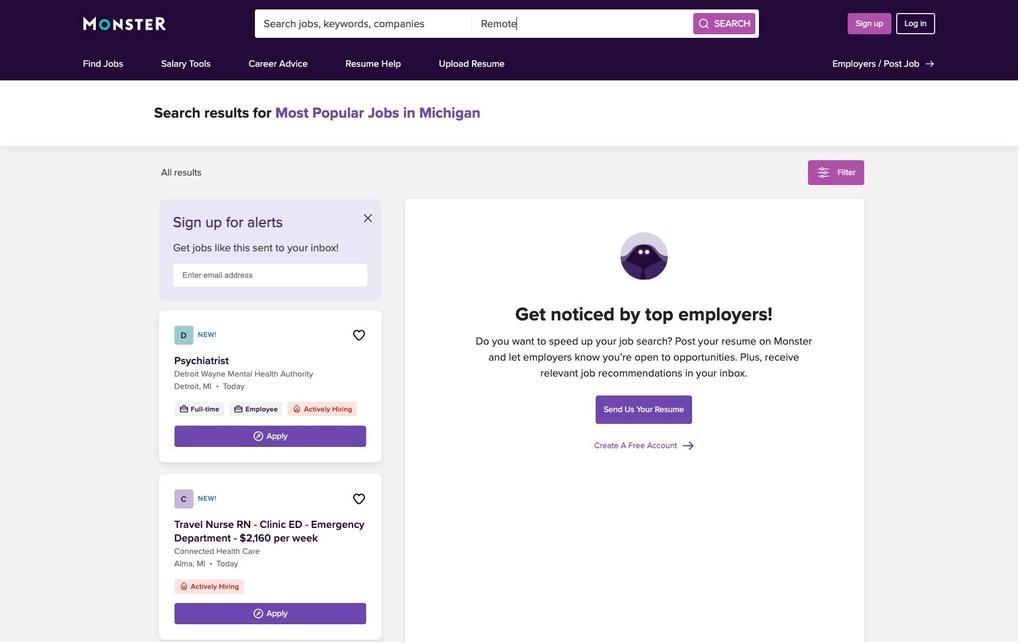 Task type: locate. For each thing, give the bounding box(es) containing it.
save this job image
[[352, 492, 366, 507]]

Search jobs, keywords, companies search field
[[255, 9, 472, 38]]

filter image
[[817, 166, 831, 180], [817, 166, 831, 180]]

Enter location or "remote" search field
[[472, 9, 690, 38]]

close image
[[364, 214, 372, 223]]

psychiatrist at detroit wayne mental health authority element
[[159, 311, 381, 463]]

monster image
[[83, 17, 166, 31]]

travel nurse rn - clinic ed - emergency department - $2,160 per week at connected health care element
[[159, 475, 381, 640]]

save this job image
[[352, 328, 366, 343]]

email address email field
[[173, 264, 367, 287]]



Task type: vqa. For each thing, say whether or not it's contained in the screenshot.
text field
no



